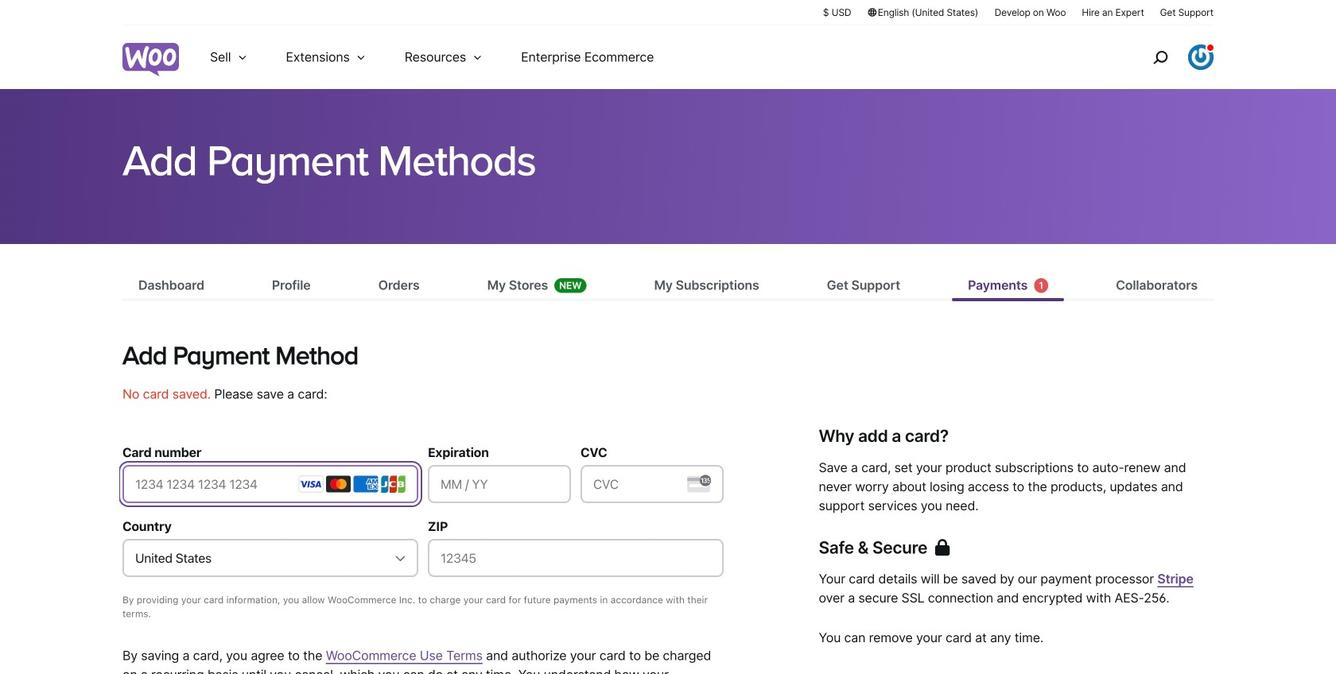 Task type: locate. For each thing, give the bounding box(es) containing it.
open account menu image
[[1188, 45, 1214, 70]]



Task type: vqa. For each thing, say whether or not it's contained in the screenshot.
service navigation menu ELEMENT
yes



Task type: describe. For each thing, give the bounding box(es) containing it.
search image
[[1148, 45, 1173, 70]]

service navigation menu element
[[1119, 31, 1214, 83]]

lock image
[[935, 539, 950, 556]]



